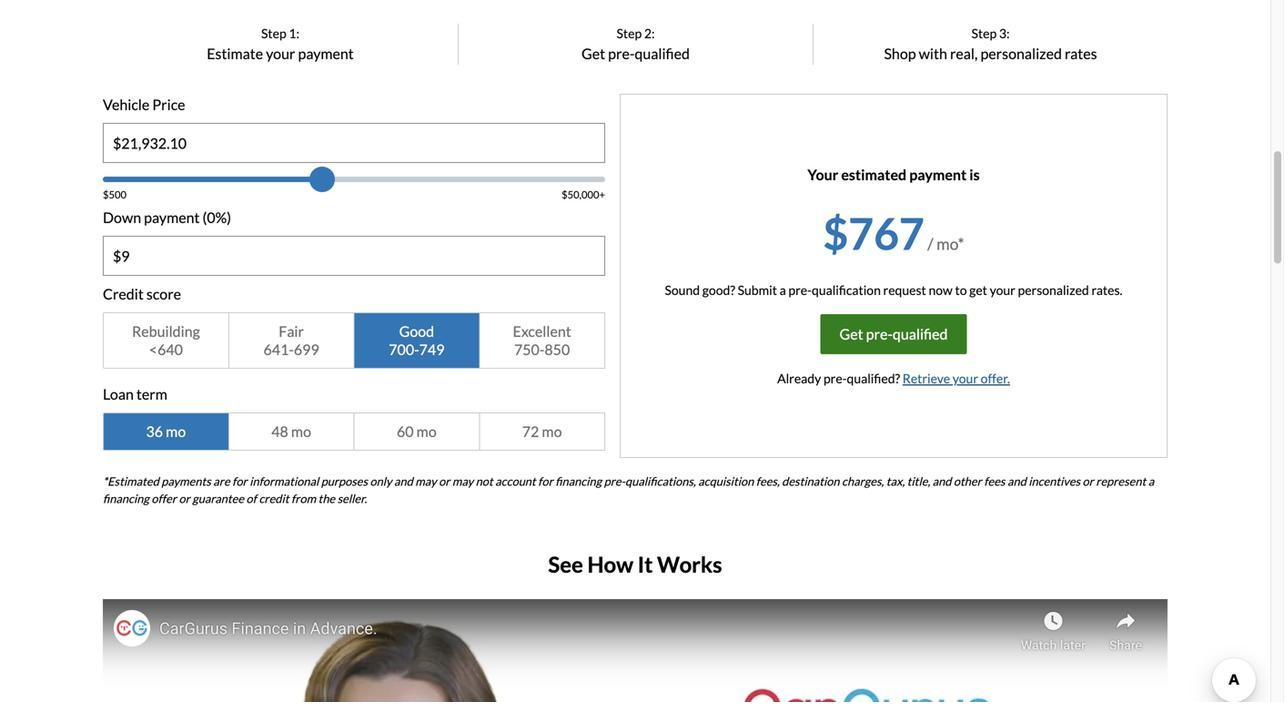 Task type: describe. For each thing, give the bounding box(es) containing it.
tax,
[[887, 474, 905, 488]]

real,
[[951, 45, 978, 62]]

fees,
[[756, 474, 780, 488]]

*estimated
[[103, 474, 159, 488]]

acquisition
[[699, 474, 754, 488]]

/
[[928, 234, 934, 253]]

qualified inside button
[[893, 325, 948, 343]]

$767 / mo*
[[824, 207, 965, 259]]

1 vertical spatial personalized
[[1018, 282, 1090, 298]]

see how it works
[[549, 551, 723, 577]]

641-
[[264, 341, 294, 358]]

loan
[[103, 385, 134, 403]]

seller.
[[337, 492, 367, 506]]

vehicle price
[[103, 96, 185, 113]]

other
[[954, 474, 982, 488]]

price
[[152, 96, 185, 113]]

payments
[[161, 474, 211, 488]]

2 vertical spatial payment
[[144, 209, 200, 226]]

48
[[272, 423, 289, 440]]

1 horizontal spatial or
[[439, 474, 450, 488]]

step for qualified
[[617, 26, 642, 41]]

guarantee
[[192, 492, 244, 506]]

qualified?
[[847, 371, 901, 386]]

72 mo
[[522, 423, 562, 440]]

0 horizontal spatial a
[[780, 282, 787, 298]]

excellent 750-850
[[513, 322, 572, 358]]

your
[[808, 166, 839, 183]]

step for real,
[[972, 26, 997, 41]]

$50,000+
[[562, 188, 606, 201]]

your estimated payment is
[[808, 166, 980, 183]]

credit
[[259, 492, 289, 506]]

retrieve your offer. link
[[903, 371, 1011, 386]]

a inside *estimated payments are for informational purposes only and may or may not account for financing pre-qualifications, acquisition fees, destination charges, tax, title, and other fees and incentives or represent a financing offer or guarantee of credit from the seller.
[[1149, 474, 1155, 488]]

already
[[778, 371, 822, 386]]

good 700-749
[[389, 322, 445, 358]]

qualifications,
[[626, 474, 696, 488]]

700-
[[389, 341, 419, 358]]

request
[[884, 282, 927, 298]]

credit score
[[103, 285, 181, 303]]

see
[[549, 551, 584, 577]]

excellent
[[513, 322, 572, 340]]

3:
[[1000, 26, 1010, 41]]

pre- inside button
[[867, 325, 893, 343]]

submit
[[738, 282, 778, 298]]

vehicle
[[103, 96, 150, 113]]

rebuilding
[[132, 322, 200, 340]]

credit
[[103, 285, 144, 303]]

charges,
[[842, 474, 884, 488]]

shop
[[885, 45, 917, 62]]

48 mo
[[272, 423, 311, 440]]

36 mo
[[146, 423, 186, 440]]

purposes
[[321, 474, 368, 488]]

informational
[[250, 474, 319, 488]]

offer.
[[981, 371, 1011, 386]]

account
[[495, 474, 536, 488]]

payment inside "step 1: estimate your payment"
[[298, 45, 354, 62]]

retrieve
[[903, 371, 951, 386]]

0 horizontal spatial financing
[[103, 492, 149, 506]]

mo for 48 mo
[[291, 423, 311, 440]]

<640
[[149, 341, 183, 358]]

749
[[419, 341, 445, 358]]

down payment (0%)
[[103, 209, 231, 226]]

represent
[[1097, 474, 1147, 488]]

mo for 60 mo
[[417, 423, 437, 440]]

Down payment (0%) text field
[[104, 237, 605, 275]]

loan term
[[103, 385, 167, 403]]

2 and from the left
[[933, 474, 952, 488]]

2 may from the left
[[452, 474, 474, 488]]

are
[[213, 474, 230, 488]]

already pre-qualified? retrieve your offer.
[[778, 371, 1011, 386]]

3 and from the left
[[1008, 474, 1027, 488]]

good
[[399, 322, 434, 340]]

850
[[545, 341, 570, 358]]

your inside "step 1: estimate your payment"
[[266, 45, 295, 62]]

score
[[146, 285, 181, 303]]

60
[[397, 423, 414, 440]]



Task type: locate. For each thing, give the bounding box(es) containing it.
financing down *estimated at the bottom of page
[[103, 492, 149, 506]]

step inside "step 3: shop with real, personalized rates"
[[972, 26, 997, 41]]

0 vertical spatial qualified
[[635, 45, 690, 62]]

with
[[919, 45, 948, 62]]

step inside "step 1: estimate your payment"
[[261, 26, 287, 41]]

mo for 72 mo
[[542, 423, 562, 440]]

0 horizontal spatial for
[[232, 474, 247, 488]]

2 horizontal spatial your
[[990, 282, 1016, 298]]

step 2: get pre-qualified
[[582, 26, 690, 62]]

$500
[[103, 188, 127, 201]]

0 horizontal spatial or
[[179, 492, 190, 506]]

1 horizontal spatial may
[[452, 474, 474, 488]]

1 horizontal spatial financing
[[556, 474, 602, 488]]

fair
[[279, 322, 304, 340]]

0 vertical spatial financing
[[556, 474, 602, 488]]

0 vertical spatial get
[[582, 45, 606, 62]]

qualification
[[812, 282, 881, 298]]

2 vertical spatial your
[[953, 371, 979, 386]]

$767
[[824, 207, 925, 259]]

personalized inside "step 3: shop with real, personalized rates"
[[981, 45, 1063, 62]]

2 step from the left
[[617, 26, 642, 41]]

not
[[476, 474, 493, 488]]

how
[[588, 551, 634, 577]]

may
[[415, 474, 437, 488], [452, 474, 474, 488]]

2 horizontal spatial or
[[1083, 474, 1094, 488]]

sound good? submit a pre-qualification request now to get your personalized rates.
[[665, 282, 1123, 298]]

pre- inside *estimated payments are for informational purposes only and may or may not account for financing pre-qualifications, acquisition fees, destination charges, tax, title, and other fees and incentives or represent a financing offer or guarantee of credit from the seller.
[[604, 474, 626, 488]]

a
[[780, 282, 787, 298], [1149, 474, 1155, 488]]

qualified inside step 2: get pre-qualified
[[635, 45, 690, 62]]

rates.
[[1092, 282, 1123, 298]]

a right submit
[[780, 282, 787, 298]]

1 horizontal spatial and
[[933, 474, 952, 488]]

for right account
[[538, 474, 553, 488]]

payment left is at the top of the page
[[910, 166, 967, 183]]

payment
[[298, 45, 354, 62], [910, 166, 967, 183], [144, 209, 200, 226]]

step 3: shop with real, personalized rates
[[885, 26, 1098, 62]]

financing down the 72 mo
[[556, 474, 602, 488]]

sound
[[665, 282, 700, 298]]

1 vertical spatial your
[[990, 282, 1016, 298]]

may left not
[[452, 474, 474, 488]]

estimate
[[207, 45, 263, 62]]

36
[[146, 423, 163, 440]]

2 for from the left
[[538, 474, 553, 488]]

(0%)
[[203, 209, 231, 226]]

step left 3:
[[972, 26, 997, 41]]

qualified down 2:
[[635, 45, 690, 62]]

fees
[[985, 474, 1006, 488]]

rates
[[1065, 45, 1098, 62]]

pre- inside step 2: get pre-qualified
[[608, 45, 635, 62]]

1 horizontal spatial for
[[538, 474, 553, 488]]

or down payments
[[179, 492, 190, 506]]

0 horizontal spatial may
[[415, 474, 437, 488]]

estimated
[[842, 166, 907, 183]]

now
[[929, 282, 953, 298]]

2 mo from the left
[[291, 423, 311, 440]]

3 step from the left
[[972, 26, 997, 41]]

1 horizontal spatial a
[[1149, 474, 1155, 488]]

0 horizontal spatial step
[[261, 26, 287, 41]]

1 may from the left
[[415, 474, 437, 488]]

mo right the '60'
[[417, 423, 437, 440]]

payment down 1:
[[298, 45, 354, 62]]

or
[[439, 474, 450, 488], [1083, 474, 1094, 488], [179, 492, 190, 506]]

and
[[394, 474, 413, 488], [933, 474, 952, 488], [1008, 474, 1027, 488]]

0 horizontal spatial your
[[266, 45, 295, 62]]

your
[[266, 45, 295, 62], [990, 282, 1016, 298], [953, 371, 979, 386]]

it
[[638, 551, 653, 577]]

mo*
[[937, 234, 965, 253]]

works
[[657, 551, 723, 577]]

0 horizontal spatial qualified
[[635, 45, 690, 62]]

your down 1:
[[266, 45, 295, 62]]

1 vertical spatial get
[[840, 325, 864, 343]]

a right represent
[[1149, 474, 1155, 488]]

0 horizontal spatial get
[[582, 45, 606, 62]]

1 horizontal spatial your
[[953, 371, 979, 386]]

down
[[103, 209, 141, 226]]

qualified
[[635, 45, 690, 62], [893, 325, 948, 343]]

0 vertical spatial personalized
[[981, 45, 1063, 62]]

fair 641-699
[[264, 322, 319, 358]]

72
[[522, 423, 539, 440]]

only
[[370, 474, 392, 488]]

personalized
[[981, 45, 1063, 62], [1018, 282, 1090, 298]]

from
[[291, 492, 316, 506]]

3 mo from the left
[[417, 423, 437, 440]]

None text field
[[104, 124, 605, 162]]

and right only
[[394, 474, 413, 488]]

1:
[[289, 26, 300, 41]]

1 vertical spatial a
[[1149, 474, 1155, 488]]

step inside step 2: get pre-qualified
[[617, 26, 642, 41]]

mo right '72'
[[542, 423, 562, 440]]

step left 1:
[[261, 26, 287, 41]]

personalized down 3:
[[981, 45, 1063, 62]]

incentives
[[1029, 474, 1081, 488]]

step left 2:
[[617, 26, 642, 41]]

1 step from the left
[[261, 26, 287, 41]]

1 for from the left
[[232, 474, 247, 488]]

rebuilding <640
[[132, 322, 200, 358]]

1 vertical spatial financing
[[103, 492, 149, 506]]

60 mo
[[397, 423, 437, 440]]

offer
[[152, 492, 177, 506]]

get inside step 2: get pre-qualified
[[582, 45, 606, 62]]

mo
[[166, 423, 186, 440], [291, 423, 311, 440], [417, 423, 437, 440], [542, 423, 562, 440]]

get
[[970, 282, 988, 298]]

and right title,
[[933, 474, 952, 488]]

financing
[[556, 474, 602, 488], [103, 492, 149, 506]]

mo for 36 mo
[[166, 423, 186, 440]]

0 horizontal spatial payment
[[144, 209, 200, 226]]

term
[[137, 385, 167, 403]]

mo right 36
[[166, 423, 186, 440]]

4 mo from the left
[[542, 423, 562, 440]]

1 vertical spatial qualified
[[893, 325, 948, 343]]

may right only
[[415, 474, 437, 488]]

or left represent
[[1083, 474, 1094, 488]]

your left offer.
[[953, 371, 979, 386]]

step 1: estimate your payment
[[207, 26, 354, 62]]

pre-
[[608, 45, 635, 62], [789, 282, 812, 298], [867, 325, 893, 343], [824, 371, 847, 386], [604, 474, 626, 488]]

qualified up retrieve
[[893, 325, 948, 343]]

2 horizontal spatial step
[[972, 26, 997, 41]]

destination
[[782, 474, 840, 488]]

the
[[318, 492, 335, 506]]

1 horizontal spatial get
[[840, 325, 864, 343]]

of
[[246, 492, 257, 506]]

1 horizontal spatial payment
[[298, 45, 354, 62]]

1 horizontal spatial step
[[617, 26, 642, 41]]

payment left (0%)
[[144, 209, 200, 226]]

0 vertical spatial payment
[[298, 45, 354, 62]]

and right fees
[[1008, 474, 1027, 488]]

to
[[956, 282, 967, 298]]

your right get
[[990, 282, 1016, 298]]

2 horizontal spatial payment
[[910, 166, 967, 183]]

1 mo from the left
[[166, 423, 186, 440]]

0 horizontal spatial and
[[394, 474, 413, 488]]

title,
[[908, 474, 931, 488]]

for right are
[[232, 474, 247, 488]]

1 vertical spatial payment
[[910, 166, 967, 183]]

or left not
[[439, 474, 450, 488]]

mo right the 48
[[291, 423, 311, 440]]

get pre-qualified
[[840, 325, 948, 343]]

get pre-qualified button
[[821, 314, 967, 354]]

2 horizontal spatial and
[[1008, 474, 1027, 488]]

*estimated payments are for informational purposes only and may or may not account for financing pre-qualifications, acquisition fees, destination charges, tax, title, and other fees and incentives or represent a financing offer or guarantee of credit from the seller.
[[103, 474, 1155, 506]]

0 vertical spatial a
[[780, 282, 787, 298]]

2:
[[645, 26, 655, 41]]

1 horizontal spatial qualified
[[893, 325, 948, 343]]

step
[[261, 26, 287, 41], [617, 26, 642, 41], [972, 26, 997, 41]]

get inside button
[[840, 325, 864, 343]]

1 and from the left
[[394, 474, 413, 488]]

good?
[[703, 282, 736, 298]]

750-
[[514, 341, 545, 358]]

personalized left rates.
[[1018, 282, 1090, 298]]

0 vertical spatial your
[[266, 45, 295, 62]]

step for payment
[[261, 26, 287, 41]]



Task type: vqa. For each thing, say whether or not it's contained in the screenshot.
see all
no



